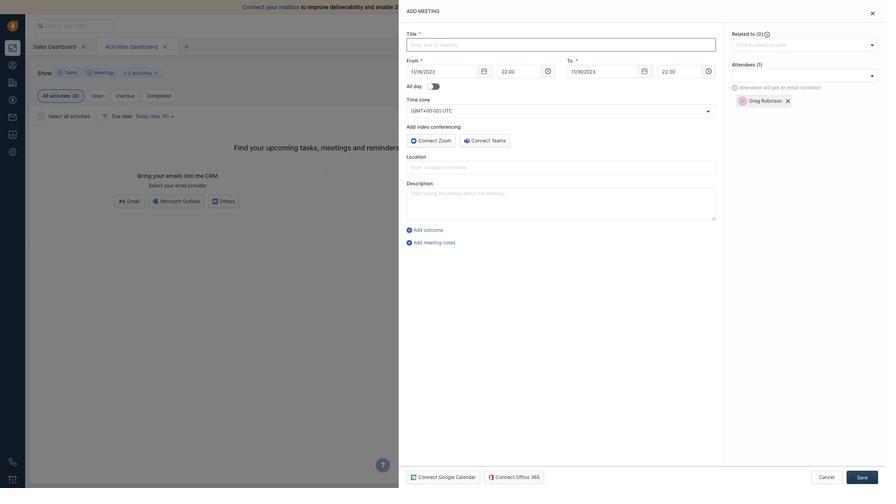 Task type: vqa. For each thing, say whether or not it's contained in the screenshot.
connect teams button
yes



Task type: locate. For each thing, give the bounding box(es) containing it.
activities right "all"
[[70, 114, 90, 119]]

the inside bring your meetings into the crm connect video conferencing + calendar
[[496, 173, 505, 180]]

0 vertical spatial 365
[[803, 111, 812, 117]]

today
[[135, 114, 149, 119]]

meeting down the outcome
[[424, 240, 442, 246]]

all for all activities ( 0 )
[[43, 93, 48, 99]]

to
[[301, 4, 306, 10], [751, 31, 756, 37]]

the
[[196, 173, 204, 180], [496, 173, 505, 180]]

3 0 link from the left
[[863, 468, 867, 475]]

1 vertical spatial +
[[698, 100, 701, 106]]

meeting
[[418, 8, 440, 14], [559, 70, 577, 76], [424, 240, 442, 246]]

1 crm from the left
[[206, 173, 218, 180]]

1 horizontal spatial meetings
[[459, 173, 483, 180]]

into inside bring your meetings into the crm connect video conferencing + calendar
[[485, 173, 495, 180]]

meeting inside button
[[559, 70, 577, 76]]

email down emails on the top left
[[175, 183, 187, 189]]

0 horizontal spatial video
[[417, 124, 430, 130]]

related
[[733, 31, 750, 37]]

None text field
[[658, 65, 703, 79]]

0 horizontal spatial conferencing
[[431, 124, 461, 130]]

of
[[426, 4, 432, 10]]

0 horizontal spatial bring
[[138, 173, 151, 180]]

0 down plans
[[759, 31, 762, 37]]

add left the outcome
[[414, 228, 423, 233]]

add down "title" text box
[[549, 70, 558, 76]]

video for add
[[417, 124, 430, 130]]

calendar inside connect google calendar button
[[456, 475, 476, 481]]

your right 'find'
[[250, 144, 264, 152]]

) down plans
[[762, 31, 764, 37]]

0 for 1st 0 link from the left
[[798, 468, 802, 475]]

2 vertical spatial meeting
[[424, 240, 442, 246]]

office inside button
[[516, 475, 530, 481]]

0 horizontal spatial office 365 button
[[482, 213, 522, 226]]

microsoft teams
[[678, 111, 715, 117]]

activities dashboard
[[105, 43, 158, 50]]

to right mailbox
[[301, 4, 306, 10]]

1 horizontal spatial office 365 button
[[777, 110, 817, 119]]

1 vertical spatial office
[[494, 216, 507, 222]]

1 vertical spatial add meeting
[[549, 70, 577, 76]]

into for emails
[[184, 173, 194, 180]]

1 vertical spatial meeting
[[559, 70, 577, 76]]

way
[[401, 4, 411, 10]]

) right nov
[[167, 114, 169, 119]]

0 horizontal spatial office 365
[[494, 216, 518, 222]]

phone image
[[9, 459, 17, 467]]

2 horizontal spatial office
[[788, 111, 802, 117]]

0 horizontal spatial -- text field
[[407, 65, 478, 79]]

0 vertical spatial calendar
[[454, 216, 474, 222]]

your down emails on the top left
[[164, 183, 174, 189]]

into inside bring your emails into the crm select your email provider
[[184, 173, 194, 180]]

attendees
[[733, 62, 756, 68], [740, 85, 763, 91]]

1 horizontal spatial office
[[516, 475, 530, 481]]

0
[[759, 31, 762, 37], [74, 93, 77, 99], [798, 468, 802, 475], [831, 468, 835, 475], [863, 468, 867, 475]]

dashboard right sales
[[48, 43, 76, 50]]

0 vertical spatial all
[[407, 84, 413, 90]]

0 horizontal spatial 0 link
[[798, 468, 802, 475]]

due
[[112, 114, 121, 119]]

2 horizontal spatial email
[[788, 85, 800, 91]]

teams
[[701, 111, 715, 117], [492, 138, 506, 144]]

+ 3 activities button
[[120, 68, 163, 78]]

bring up description
[[431, 173, 445, 180]]

tab panel
[[399, 0, 887, 489]]

1 horizontal spatial all
[[407, 84, 413, 90]]

enable
[[376, 4, 394, 10]]

bring inside bring your emails into the crm select your email provider
[[138, 173, 151, 180]]

2 vertical spatial video
[[451, 183, 463, 189]]

Location text field
[[407, 161, 716, 175]]

activities for all
[[70, 114, 90, 119]]

sync
[[413, 4, 425, 10]]

0 horizontal spatial office
[[494, 216, 507, 222]]

0 horizontal spatial meetings
[[321, 144, 351, 152]]

teams inside 'tab panel'
[[492, 138, 506, 144]]

365
[[803, 111, 812, 117], [509, 216, 518, 222], [531, 475, 540, 481]]

attendees for attendees ( 1 )
[[733, 62, 756, 68]]

0 horizontal spatial dashboard
[[48, 43, 76, 50]]

+
[[124, 70, 127, 76], [698, 100, 701, 106], [495, 183, 498, 189]]

into
[[184, 173, 194, 180], [485, 173, 495, 180]]

365 inside button
[[531, 475, 540, 481]]

(
[[757, 31, 759, 37], [757, 62, 759, 68], [72, 93, 74, 99], [150, 114, 152, 119]]

outcome
[[424, 228, 444, 233]]

0 vertical spatial email
[[433, 4, 447, 10]]

0 vertical spatial microsoft
[[678, 111, 699, 117]]

1 vertical spatial calendar
[[499, 183, 518, 189]]

0 vertical spatial teams
[[701, 111, 715, 117]]

0 horizontal spatial all
[[43, 93, 48, 99]]

the down connect teams
[[496, 173, 505, 180]]

-- text field
[[407, 65, 478, 79], [568, 65, 639, 79]]

2 -- text field from the left
[[568, 65, 639, 79]]

bring up gmail
[[138, 173, 151, 180]]

(gmt+00:00)
[[411, 108, 442, 114]]

microsoft down "connect video conferencing + calendar"
[[678, 111, 699, 117]]

meeting right way
[[418, 8, 440, 14]]

0 vertical spatial video
[[653, 100, 666, 106]]

bring for bring your meetings into the crm
[[431, 173, 445, 180]]

connect
[[243, 4, 265, 10], [633, 100, 652, 106], [419, 138, 438, 144], [472, 138, 491, 144], [431, 183, 450, 189], [419, 475, 438, 481], [496, 475, 515, 481]]

microsoft for microsoft teams
[[678, 111, 699, 117]]

) left open
[[77, 93, 79, 99]]

0 link left cancel button
[[798, 468, 802, 475]]

others button
[[208, 195, 240, 209]]

-- text field up day
[[407, 65, 478, 79]]

connect your mailbox link
[[243, 4, 301, 10]]

dialog
[[399, 0, 887, 489]]

1 horizontal spatial to
[[751, 31, 756, 37]]

0 vertical spatial office 365 button
[[777, 110, 817, 119]]

1 vertical spatial meetings
[[459, 173, 483, 180]]

1 horizontal spatial conferencing
[[464, 183, 494, 189]]

0 vertical spatial activities
[[132, 70, 152, 76]]

conferencing inside 'tab panel'
[[431, 124, 461, 130]]

into up provider
[[184, 173, 194, 180]]

get
[[773, 85, 780, 91]]

add meeting down to
[[549, 70, 577, 76]]

here.
[[402, 144, 418, 152]]

meetings right the tasks,
[[321, 144, 351, 152]]

2 vertical spatial conferencing
[[464, 183, 494, 189]]

0 vertical spatial conferencing
[[667, 100, 697, 106]]

1 vertical spatial calendar
[[456, 475, 476, 481]]

will
[[764, 85, 771, 91]]

1 vertical spatial to
[[751, 31, 756, 37]]

0 horizontal spatial the
[[196, 173, 204, 180]]

0 link
[[798, 468, 802, 475], [831, 468, 835, 475], [863, 468, 867, 475]]

connect for connect zoom
[[419, 138, 438, 144]]

Click to select records search field
[[735, 41, 869, 49]]

add up the 'here.'
[[407, 124, 416, 130]]

1 horizontal spatial the
[[496, 173, 505, 180]]

microsoft left outlook
[[161, 199, 182, 205]]

microsoft for microsoft outlook
[[161, 199, 182, 205]]

select
[[49, 114, 63, 119], [149, 183, 163, 189]]

add meeting
[[407, 8, 440, 14], [549, 70, 577, 76]]

1 -- text field from the left
[[407, 65, 478, 79]]

activities
[[132, 70, 152, 76], [50, 93, 70, 99], [70, 114, 90, 119]]

-- text field down to
[[568, 65, 639, 79]]

and left the reminders
[[353, 144, 365, 152]]

0 horizontal spatial select
[[49, 114, 63, 119]]

2 bring from the left
[[431, 173, 445, 180]]

your left emails on the top left
[[153, 173, 165, 180]]

0 vertical spatial meetings
[[321, 144, 351, 152]]

reminders
[[367, 144, 400, 152]]

0 vertical spatial office
[[788, 111, 802, 117]]

due date:
[[112, 114, 133, 119]]

your inside bring your meetings into the crm connect video conferencing + calendar
[[446, 173, 458, 180]]

greg
[[750, 98, 761, 104]]

1 vertical spatial 365
[[509, 216, 518, 222]]

0 vertical spatial office 365
[[788, 111, 812, 117]]

1 dashboard from the left
[[48, 43, 76, 50]]

the inside bring your emails into the crm select your email provider
[[196, 173, 204, 180]]

1 horizontal spatial teams
[[701, 111, 715, 117]]

connect office 365 button
[[484, 472, 545, 485]]

0 vertical spatial attendees
[[733, 62, 756, 68]]

your left mailbox
[[266, 4, 278, 10]]

select up microsoft outlook button
[[149, 183, 163, 189]]

reminder
[[650, 469, 670, 475]]

2 0 link from the left
[[831, 468, 835, 475]]

0 vertical spatial +
[[124, 70, 127, 76]]

all
[[64, 114, 69, 119]]

0 up cancel
[[831, 468, 835, 475]]

2 horizontal spatial video
[[653, 100, 666, 106]]

0 link up save
[[863, 468, 867, 475]]

2 the from the left
[[496, 173, 505, 180]]

activities inside the + 3 activities link
[[132, 70, 152, 76]]

crm inside bring your meetings into the crm connect video conferencing + calendar
[[506, 173, 518, 180]]

the up provider
[[196, 173, 204, 180]]

email right of
[[433, 4, 447, 10]]

2 crm from the left
[[506, 173, 518, 180]]

0 vertical spatial calendar
[[703, 100, 722, 106]]

activities up "all"
[[50, 93, 70, 99]]

2 vertical spatial activities
[[70, 114, 90, 119]]

down image
[[153, 70, 159, 76]]

crm inside bring your emails into the crm select your email provider
[[206, 173, 218, 180]]

sales dashboard
[[33, 43, 76, 50]]

meeting for add meeting notes link
[[424, 240, 442, 246]]

bring inside bring your meetings into the crm connect video conferencing + calendar
[[431, 173, 445, 180]]

dashboard
[[48, 43, 76, 50], [130, 43, 158, 50]]

None text field
[[498, 65, 542, 79]]

connect teams
[[472, 138, 506, 144]]

gmail button
[[114, 195, 145, 209]]

attendees up the greg
[[740, 85, 763, 91]]

attendees left the 1
[[733, 62, 756, 68]]

dialog containing add meeting
[[399, 0, 887, 489]]

add meeting button
[[535, 66, 581, 80]]

0 up save
[[863, 468, 867, 475]]

1 horizontal spatial into
[[485, 173, 495, 180]]

meeting down to
[[559, 70, 577, 76]]

add outcome link
[[407, 227, 716, 234]]

1 horizontal spatial 365
[[531, 475, 540, 481]]

crm for bring your emails into the crm
[[206, 173, 218, 180]]

more button
[[583, 66, 615, 80], [583, 66, 615, 80]]

1 vertical spatial select
[[149, 183, 163, 189]]

all left day
[[407, 84, 413, 90]]

2 vertical spatial +
[[495, 183, 498, 189]]

-- text field for from
[[407, 65, 478, 79]]

1 horizontal spatial dashboard
[[130, 43, 158, 50]]

2 vertical spatial email
[[175, 183, 187, 189]]

1 vertical spatial email
[[788, 85, 800, 91]]

microsoft
[[678, 111, 699, 117], [161, 199, 182, 205]]

1 into from the left
[[184, 173, 194, 180]]

dashboard up the + 3 activities link
[[130, 43, 158, 50]]

1 horizontal spatial +
[[495, 183, 498, 189]]

conferencing for connect
[[667, 100, 697, 106]]

2 horizontal spatial conferencing
[[667, 100, 697, 106]]

1 vertical spatial teams
[[492, 138, 506, 144]]

+ inside bring your meetings into the crm connect video conferencing + calendar
[[495, 183, 498, 189]]

0 horizontal spatial into
[[184, 173, 194, 180]]

your down 'zoom'
[[446, 173, 458, 180]]

connect zoom button
[[407, 134, 456, 148]]

email right 'an'
[[788, 85, 800, 91]]

1 horizontal spatial email
[[433, 4, 447, 10]]

0 horizontal spatial email
[[175, 183, 187, 189]]

1 the from the left
[[196, 173, 204, 180]]

1 horizontal spatial microsoft
[[678, 111, 699, 117]]

email inside bring your emails into the crm select your email provider
[[175, 183, 187, 189]]

0 vertical spatial to
[[301, 4, 306, 10]]

teams for microsoft teams
[[701, 111, 715, 117]]

2 horizontal spatial 365
[[803, 111, 812, 117]]

select left "all"
[[49, 114, 63, 119]]

improve
[[308, 4, 329, 10]]

0 vertical spatial and
[[365, 4, 375, 10]]

outlook
[[183, 199, 201, 205]]

sales
[[33, 43, 47, 50]]

0 horizontal spatial microsoft
[[161, 199, 182, 205]]

explore plans
[[738, 22, 769, 28]]

and
[[365, 4, 375, 10], [353, 144, 365, 152]]

2 into from the left
[[485, 173, 495, 180]]

1 horizontal spatial crm
[[506, 173, 518, 180]]

2 vertical spatial 365
[[531, 475, 540, 481]]

into down connect teams
[[485, 173, 495, 180]]

related to ( 0 )
[[733, 31, 765, 37]]

0 left cancel button
[[798, 468, 802, 475]]

2 vertical spatial office
[[516, 475, 530, 481]]

1 horizontal spatial bring
[[431, 173, 445, 180]]

close image
[[871, 11, 875, 16]]

deliverability
[[330, 4, 363, 10]]

1 horizontal spatial -- text field
[[568, 65, 639, 79]]

connect office 365
[[496, 475, 540, 481]]

overdue
[[116, 93, 135, 99]]

1 vertical spatial video
[[417, 124, 430, 130]]

0 horizontal spatial add meeting
[[407, 8, 440, 14]]

activities right 3
[[132, 70, 152, 76]]

1 bring from the left
[[138, 173, 151, 180]]

invitation
[[801, 85, 821, 91]]

1 horizontal spatial add meeting
[[549, 70, 577, 76]]

meetings down connect teams button
[[459, 173, 483, 180]]

0 vertical spatial select
[[49, 114, 63, 119]]

0 horizontal spatial +
[[124, 70, 127, 76]]

2 dashboard from the left
[[130, 43, 158, 50]]

video
[[653, 100, 666, 106], [417, 124, 430, 130], [451, 183, 463, 189]]

select inside bring your emails into the crm select your email provider
[[149, 183, 163, 189]]

0 horizontal spatial crm
[[206, 173, 218, 180]]

more
[[590, 70, 601, 76]]

16
[[162, 114, 167, 119]]

1 horizontal spatial 0 link
[[831, 468, 835, 475]]

0 link up cancel
[[831, 468, 835, 475]]

microsoft outlook
[[161, 199, 201, 205]]

and left 'enable'
[[365, 4, 375, 10]]

email
[[637, 469, 649, 475]]

0 horizontal spatial calendar
[[499, 183, 518, 189]]

activities
[[105, 43, 129, 50]]

2 horizontal spatial 0 link
[[863, 468, 867, 475]]

0 horizontal spatial teams
[[492, 138, 506, 144]]

add meeting up title
[[407, 8, 440, 14]]

all down show at the top
[[43, 93, 48, 99]]

teams for connect teams
[[492, 138, 506, 144]]

1 horizontal spatial video
[[451, 183, 463, 189]]

to down explore plans 'link' on the top
[[751, 31, 756, 37]]

1 vertical spatial office 365
[[494, 216, 518, 222]]

notes
[[443, 240, 456, 246]]

1 vertical spatial conferencing
[[431, 124, 461, 130]]

show
[[37, 70, 52, 76]]

the for meetings
[[496, 173, 505, 180]]

add task
[[496, 70, 516, 76]]

activities for 3
[[132, 70, 152, 76]]

video for connect
[[653, 100, 666, 106]]

Start typing the details about the meeting... text field
[[407, 188, 716, 221]]



Task type: describe. For each thing, give the bounding box(es) containing it.
-- text field for to
[[568, 65, 639, 79]]

all day
[[407, 84, 422, 90]]

your for mailbox
[[266, 4, 278, 10]]

cancel
[[820, 475, 835, 481]]

add meeting notes
[[414, 240, 456, 246]]

1 0 link from the left
[[798, 468, 802, 475]]

title
[[407, 31, 417, 37]]

upcoming
[[266, 144, 298, 152]]

robinson
[[762, 98, 783, 104]]

21
[[707, 23, 712, 28]]

ends
[[691, 23, 701, 28]]

) for today ( nov 16 )
[[167, 114, 169, 119]]

nov
[[152, 114, 161, 119]]

connect for connect video conferencing + calendar
[[633, 100, 652, 106]]

+ inside button
[[124, 70, 127, 76]]

1 vertical spatial google
[[439, 475, 455, 481]]

connect for connect google calendar
[[419, 475, 438, 481]]

an
[[781, 85, 787, 91]]

microsoft outlook button
[[149, 195, 205, 209]]

connect for connect teams
[[472, 138, 491, 144]]

attendees for attendees will get an email invitation
[[740, 85, 763, 91]]

meetings
[[94, 70, 114, 76]]

(gmt+00:00) utc link
[[407, 105, 716, 117]]

configure widgets
[[739, 62, 780, 67]]

tab panel containing add meeting
[[399, 0, 887, 489]]

2-
[[395, 4, 401, 10]]

google calendar
[[437, 216, 474, 222]]

google calendar button
[[425, 213, 479, 226]]

your
[[671, 23, 681, 28]]

configure
[[739, 62, 761, 67]]

0 vertical spatial meeting
[[418, 8, 440, 14]]

save button
[[847, 472, 879, 485]]

0 vertical spatial google
[[437, 216, 453, 222]]

widgets
[[762, 62, 780, 67]]

0 horizontal spatial 365
[[509, 216, 518, 222]]

crm for bring your meetings into the crm
[[506, 173, 518, 180]]

add meeting notes link
[[407, 240, 716, 247]]

Title text field
[[407, 38, 716, 52]]

) right configure
[[761, 62, 763, 68]]

your for meetings
[[446, 173, 458, 180]]

conversations.
[[448, 4, 486, 10]]

configure widgets button
[[727, 60, 784, 69]]

trial
[[682, 23, 690, 28]]

+ 3 activities
[[124, 70, 152, 76]]

0 up select all activities
[[74, 93, 77, 99]]

connect inside bring your meetings into the crm connect video conferencing + calendar
[[431, 183, 450, 189]]

explore
[[738, 22, 755, 28]]

2 horizontal spatial +
[[698, 100, 701, 106]]

calendar inside bring your meetings into the crm connect video conferencing + calendar
[[499, 183, 518, 189]]

attendees will get an email invitation
[[740, 85, 821, 91]]

your trial ends in 21 days
[[671, 23, 723, 28]]

dashboard for sales dashboard
[[48, 43, 76, 50]]

find
[[234, 144, 248, 152]]

add down the "add outcome"
[[414, 240, 423, 246]]

email reminder
[[637, 469, 670, 475]]

0 for 3rd 0 link from the left
[[863, 468, 867, 475]]

gmail
[[127, 199, 140, 205]]

3
[[128, 70, 131, 76]]

1 horizontal spatial office 365
[[788, 111, 812, 117]]

dashboard for activities dashboard
[[130, 43, 158, 50]]

0 horizontal spatial to
[[301, 4, 306, 10]]

1 vertical spatial office 365 button
[[482, 213, 522, 226]]

completed
[[147, 93, 171, 99]]

) for all activities ( 0 )
[[77, 93, 79, 99]]

emails
[[166, 173, 183, 180]]

the for emails
[[196, 173, 204, 180]]

tasks,
[[300, 144, 320, 152]]

add left 'task'
[[496, 70, 505, 76]]

connect for connect office 365
[[496, 475, 515, 481]]

1 vertical spatial and
[[353, 144, 365, 152]]

days
[[713, 23, 723, 28]]

connect google calendar button
[[407, 472, 480, 485]]

1 vertical spatial activities
[[50, 93, 70, 99]]

day
[[414, 84, 422, 90]]

add video conferencing
[[407, 124, 461, 130]]

meeting for add meeting button
[[559, 70, 577, 76]]

bring for bring your emails into the crm
[[138, 173, 151, 180]]

your for emails
[[153, 173, 165, 180]]

0 for 2nd 0 link from left
[[831, 468, 835, 475]]

provider
[[188, 183, 207, 189]]

freshworks switcher image
[[9, 477, 17, 485]]

all for all day
[[407, 84, 413, 90]]

add meeting inside button
[[549, 70, 577, 76]]

0 vertical spatial add meeting
[[407, 8, 440, 14]]

(gmt+00:00) utc
[[411, 108, 453, 114]]

email image
[[809, 22, 814, 29]]

connect your mailbox to improve deliverability and enable 2-way sync of email conversations.
[[243, 4, 486, 10]]

open
[[91, 93, 103, 99]]

18:00
[[635, 158, 647, 164]]

in
[[702, 23, 706, 28]]

1 horizontal spatial calendar
[[703, 100, 722, 106]]

video inside bring your meetings into the crm connect video conferencing + calendar
[[451, 183, 463, 189]]

zone
[[419, 97, 430, 103]]

conferencing inside bring your meetings into the crm connect video conferencing + calendar
[[464, 183, 494, 189]]

cancel button
[[812, 472, 843, 485]]

tasks
[[65, 70, 77, 76]]

) for related to ( 0 )
[[762, 31, 764, 37]]

location
[[407, 154, 427, 160]]

bring your emails into the crm select your email provider
[[138, 173, 218, 189]]

meetings inside bring your meetings into the crm connect video conferencing + calendar
[[459, 173, 483, 180]]

bring your meetings into the crm connect video conferencing + calendar
[[431, 173, 518, 189]]

connect for connect your mailbox to improve deliverability and enable 2-way sync of email conversations.
[[243, 4, 265, 10]]

phone element
[[5, 455, 21, 471]]

utc
[[443, 108, 453, 114]]

1
[[759, 62, 761, 68]]

your for upcoming
[[250, 144, 264, 152]]

attendees ( 1 )
[[733, 62, 763, 68]]

find your upcoming tasks, meetings and reminders here.
[[234, 144, 418, 152]]

today ( nov 16 )
[[135, 114, 169, 119]]

from
[[407, 58, 419, 64]]

conferencing for add
[[431, 124, 461, 130]]

into for meetings
[[485, 173, 495, 180]]

save
[[858, 476, 869, 481]]

description
[[407, 181, 433, 187]]

add right 2-
[[407, 8, 417, 14]]

greg robinson
[[750, 98, 783, 104]]

select all activities
[[49, 114, 90, 119]]

Search your CRM... text field
[[35, 19, 114, 33]]

date:
[[122, 114, 133, 119]]

+ 3 activities link
[[124, 69, 159, 77]]

zoom
[[439, 138, 452, 144]]

connect google calendar
[[419, 475, 476, 481]]

connect zoom
[[419, 138, 452, 144]]

time zone
[[407, 97, 430, 103]]

calendar inside google calendar button
[[454, 216, 474, 222]]

add task button
[[482, 66, 520, 80]]

task
[[506, 70, 516, 76]]

all activities ( 0 )
[[43, 93, 79, 99]]

explore plans link
[[734, 21, 773, 30]]

mailbox
[[279, 4, 300, 10]]



